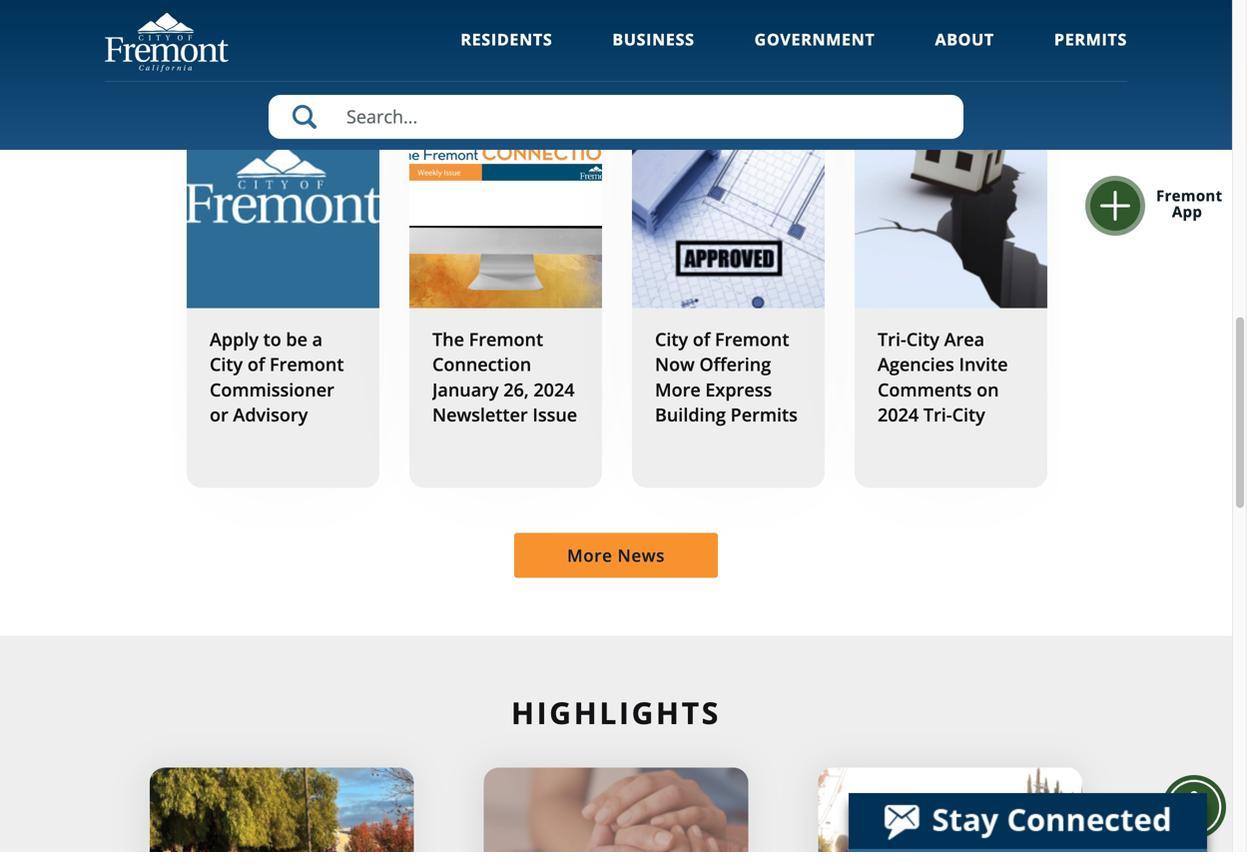 Task type: locate. For each thing, give the bounding box(es) containing it.
0 horizontal spatial tri-
[[878, 327, 907, 352]]

city inside apply to be a city of fremont commissioner or advisory board member
[[210, 352, 243, 377]]

more left news
[[567, 544, 613, 567]]

a
[[312, 327, 323, 352]]

permits
[[1055, 28, 1128, 50], [731, 403, 798, 427]]

agencies
[[878, 352, 955, 377]]

fremont
[[1157, 185, 1223, 206], [469, 327, 543, 352], [715, 327, 790, 352], [270, 352, 344, 377]]

on
[[977, 377, 999, 402]]

1 horizontal spatial more
[[655, 377, 701, 402]]

26,
[[504, 377, 529, 402]]

1 horizontal spatial tri-
[[924, 403, 953, 427]]

member
[[267, 428, 340, 452]]

city down apply
[[210, 352, 243, 377]]

city up hazard
[[953, 403, 986, 427]]

fremont inside city of fremont now offering more express building permits
[[715, 327, 790, 352]]

newsletter
[[433, 403, 528, 427]]

0 vertical spatial more
[[655, 377, 701, 402]]

area
[[945, 327, 985, 352]]

city up now
[[655, 327, 688, 352]]

commissioner
[[210, 377, 335, 402]]

2024 up local
[[878, 403, 919, 427]]

1 vertical spatial permits
[[731, 403, 798, 427]]

mitigation
[[878, 453, 967, 477]]

the fremont connection january 26, 2024 newsletter issue link
[[410, 56, 602, 488]]

2024
[[534, 377, 575, 402], [878, 403, 919, 427]]

city inside city of fremont now offering more express building permits
[[655, 327, 688, 352]]

the fremont connection january 26, 2024 newsletter issue
[[433, 327, 578, 427]]

city of fremont now offering more express building permits link
[[632, 56, 825, 488]]

2024 up issue
[[534, 377, 575, 402]]

invite
[[959, 352, 1008, 377]]

tri-city area agencies invite comments on 2024 tri-city local hazard mitigation plan image
[[855, 56, 1048, 308]]

city up agencies on the top of page
[[907, 327, 940, 352]]

government link
[[755, 28, 875, 77]]

government
[[755, 28, 875, 50]]

tri-city area agencies invite comments on 2024 tri-city local hazard mitigation plan
[[878, 327, 1009, 477]]

2024 inside the fremont connection january 26, 2024 newsletter issue
[[534, 377, 575, 402]]

january
[[433, 377, 499, 402]]

more inside city of fremont now offering more express building permits
[[655, 377, 701, 402]]

tri- down comments
[[924, 403, 953, 427]]

permits link
[[1055, 28, 1128, 77]]

the fremont connection january 26, 2024 newsletter issue image
[[410, 56, 602, 308]]

advisory
[[233, 403, 308, 427]]

to
[[263, 327, 281, 352]]

0 vertical spatial tri-
[[878, 327, 907, 352]]

fremont inside apply to be a city of fremont commissioner or advisory board member
[[270, 352, 344, 377]]

residents link
[[461, 28, 553, 77]]

0 horizontal spatial 2024
[[534, 377, 575, 402]]

0 horizontal spatial of
[[248, 352, 265, 377]]

Search text field
[[269, 95, 964, 139]]

more down now
[[655, 377, 701, 402]]

more news
[[567, 544, 665, 567]]

hazard
[[928, 428, 990, 452]]

1 vertical spatial 2024
[[878, 403, 919, 427]]

app
[[1173, 201, 1203, 222]]

0 horizontal spatial permits
[[731, 403, 798, 427]]

of
[[693, 327, 711, 352], [248, 352, 265, 377]]

of up commissioner
[[248, 352, 265, 377]]

fremont app link
[[1112, 181, 1233, 231]]

tri- up agencies on the top of page
[[878, 327, 907, 352]]

city
[[655, 327, 688, 352], [907, 327, 940, 352], [210, 352, 243, 377], [953, 403, 986, 427]]

of up now
[[693, 327, 711, 352]]

0 vertical spatial permits
[[1055, 28, 1128, 50]]

apply to be a city of fremont commissioner or advisory board member
[[210, 327, 344, 452]]

1 vertical spatial more
[[567, 544, 613, 567]]

1 horizontal spatial of
[[693, 327, 711, 352]]

express
[[706, 377, 772, 402]]

1 horizontal spatial 2024
[[878, 403, 919, 427]]

fremont app
[[1157, 185, 1223, 222]]

building
[[655, 403, 726, 427]]

apply to be a city of fremont commissioner or advisory board member image
[[187, 56, 380, 308]]

residents
[[461, 28, 553, 50]]

1 horizontal spatial permits
[[1055, 28, 1128, 50]]

0 vertical spatial 2024
[[534, 377, 575, 402]]

more
[[655, 377, 701, 402], [567, 544, 613, 567]]

tri-
[[878, 327, 907, 352], [924, 403, 953, 427]]

1 vertical spatial tri-
[[924, 403, 953, 427]]



Task type: vqa. For each thing, say whether or not it's contained in the screenshot.
the topmost Permits
yes



Task type: describe. For each thing, give the bounding box(es) containing it.
business link
[[613, 28, 695, 77]]

tri-city area agencies invite comments on 2024 tri-city local hazard mitigation plan link
[[855, 56, 1048, 488]]

offering
[[700, 352, 771, 377]]

issue
[[533, 403, 578, 427]]

of inside apply to be a city of fremont commissioner or advisory board member
[[248, 352, 265, 377]]

business
[[613, 28, 695, 50]]

of inside city of fremont now offering more express building permits
[[693, 327, 711, 352]]

board
[[210, 428, 262, 452]]

fremont inside the fremont connection january 26, 2024 newsletter issue
[[469, 327, 543, 352]]

city of fremont now offering more express building permits
[[655, 327, 798, 427]]

connection
[[433, 352, 532, 377]]

now
[[655, 352, 695, 377]]

apply to be a city of fremont commissioner or advisory board member link
[[187, 56, 380, 488]]

apply
[[210, 327, 259, 352]]

about link
[[935, 28, 995, 77]]

permits inside city of fremont now offering more express building permits
[[731, 403, 798, 427]]

about
[[935, 28, 995, 50]]

more news link
[[514, 533, 718, 578]]

local
[[878, 428, 923, 452]]

plan
[[971, 453, 1009, 477]]

city of fremont now offering more express building permits image
[[632, 56, 825, 308]]

or
[[210, 403, 229, 427]]

0 horizontal spatial more
[[567, 544, 613, 567]]

highlights
[[511, 692, 721, 733]]

news
[[618, 544, 665, 567]]

the
[[433, 327, 464, 352]]

be
[[286, 327, 308, 352]]

2024 inside the tri-city area agencies invite comments on 2024 tri-city local hazard mitigation plan
[[878, 403, 919, 427]]

comments
[[878, 377, 972, 402]]

stay connected image
[[849, 793, 1206, 849]]



